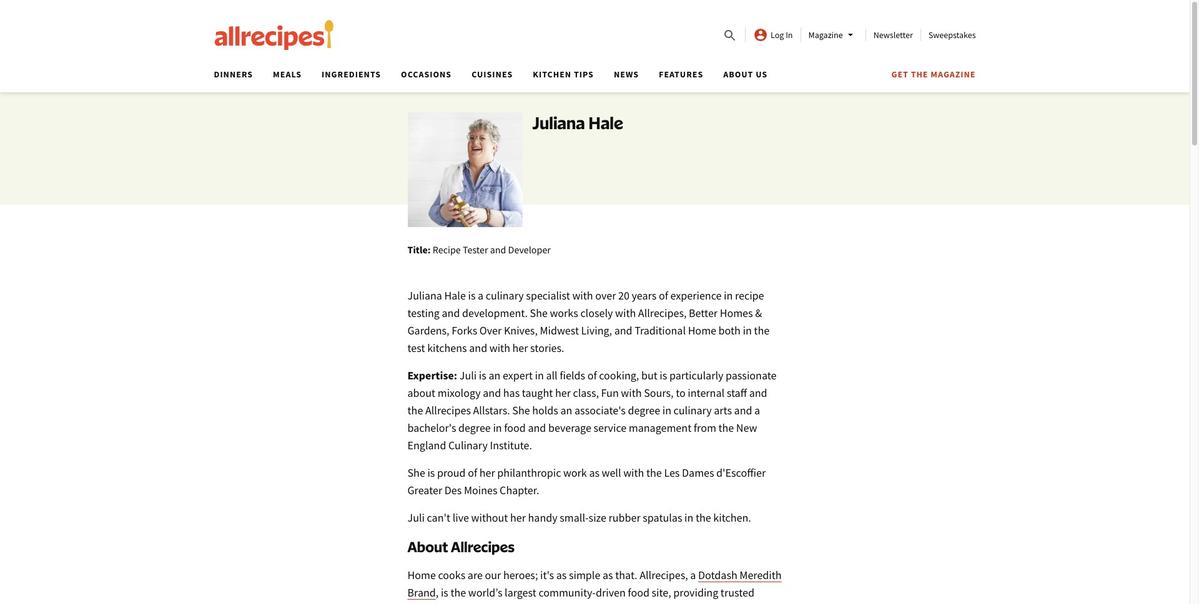 Task type: locate. For each thing, give the bounding box(es) containing it.
0 horizontal spatial juli
[[408, 511, 425, 525]]

search image
[[723, 28, 738, 43]]

an left expert
[[489, 369, 501, 383]]

juliana inside juliana hale is a culinary specialist with over 20 years of experience in recipe testing and development. she works closely with allrecipes, better homes & gardens, forks over knives, midwest living, and traditional home both in the test kitchens and with her stories.
[[408, 289, 442, 303]]

juliana hale is a culinary specialist with over 20 years of experience in recipe testing and development. she works closely with allrecipes, better homes & gardens, forks over knives, midwest living, and traditional home both in the test kitchens and with her stories.
[[408, 289, 770, 355]]

allrecipes, up traditional
[[638, 306, 687, 320]]

0 horizontal spatial home
[[408, 568, 436, 583]]

the right ,
[[451, 586, 466, 600]]

1 vertical spatial to
[[455, 603, 465, 605]]

0 vertical spatial allrecipes
[[425, 404, 471, 418]]

newsletter button
[[874, 29, 913, 41]]

allrecipes
[[425, 404, 471, 418], [451, 538, 515, 556]]

gardens,
[[408, 324, 449, 338]]

institute.
[[490, 439, 532, 453]]

1 horizontal spatial culinary
[[674, 404, 712, 418]]

log in
[[771, 29, 793, 41]]

a inside juli is an expert in all fields of cooking, but is particularly passionate about mixology and has taught her class, fun with sours, to internal staff and the allrecipes allstars. she holds an associate's degree in culinary arts and a bachelor's degree in food and beverage service management from the new england culinary institute.
[[755, 404, 760, 418]]

allrecipes, inside juliana hale is a culinary specialist with over 20 years of experience in recipe testing and development. she works closely with allrecipes, better homes & gardens, forks over knives, midwest living, and traditional home both in the test kitchens and with her stories.
[[638, 306, 687, 320]]

1 horizontal spatial as
[[589, 466, 600, 480]]

to inside juli is an expert in all fields of cooking, but is particularly passionate about mixology and has taught her class, fun with sours, to internal staff and the allrecipes allstars. she holds an associate's degree in culinary arts and a bachelor's degree in food and beverage service management from the new england culinary institute.
[[676, 386, 686, 400]]

of right years
[[659, 289, 668, 303]]

an
[[489, 369, 501, 383], [561, 404, 572, 418]]

holds
[[532, 404, 558, 418]]

juliana for juliana hale
[[533, 112, 585, 133]]

0 horizontal spatial an
[[489, 369, 501, 383]]

20
[[618, 289, 630, 303]]

0 horizontal spatial to
[[455, 603, 465, 605]]

is inside juliana hale is a culinary specialist with over 20 years of experience in recipe testing and development. she works closely with allrecipes, better homes & gardens, forks over knives, midwest living, and traditional home both in the test kitchens and with her stories.
[[468, 289, 476, 303]]

1 vertical spatial food
[[628, 586, 650, 600]]

des
[[445, 484, 462, 498]]

as right it's
[[556, 568, 567, 583]]

juli
[[460, 369, 477, 383], [408, 511, 425, 525]]

forks
[[452, 324, 477, 338]]

about
[[408, 386, 436, 400]]

culinary up from
[[674, 404, 712, 418]]

juliana down kitchen tips
[[533, 112, 585, 133]]

&
[[755, 306, 762, 320]]

well
[[602, 466, 621, 480]]

0 vertical spatial a
[[478, 289, 484, 303]]

beverage
[[548, 421, 591, 435]]

dotdash meredith brand link
[[408, 568, 782, 600]]

juli for is
[[460, 369, 477, 383]]

1 vertical spatial juli
[[408, 511, 425, 525]]

and down holds
[[528, 421, 546, 435]]

2 vertical spatial of
[[468, 466, 477, 480]]

with down 20
[[615, 306, 636, 320]]

0 horizontal spatial juliana
[[408, 289, 442, 303]]

navigation containing dinners
[[204, 65, 976, 92]]

allrecipes up are
[[451, 538, 515, 556]]

particularly
[[670, 369, 724, 383]]

kitchen.
[[714, 511, 751, 525]]

juli inside juli is an expert in all fields of cooking, but is particularly passionate about mixology and has taught her class, fun with sours, to internal staff and the allrecipes allstars. she holds an associate's degree in culinary arts and a bachelor's degree in food and beverage service management from the new england culinary institute.
[[460, 369, 477, 383]]

our
[[485, 568, 501, 583]]

she up greater
[[408, 466, 425, 480]]

the down &
[[754, 324, 770, 338]]

is right ,
[[441, 586, 448, 600]]

resources
[[408, 603, 453, 605]]

the down 'about'
[[408, 404, 423, 418]]

0 vertical spatial food
[[504, 421, 526, 435]]

0 vertical spatial hale
[[589, 112, 623, 133]]

1 horizontal spatial juli
[[460, 369, 477, 383]]

her down knives,
[[513, 341, 528, 355]]

banner
[[0, 0, 1190, 92]]

with right well
[[624, 466, 644, 480]]

kitchen tips link
[[533, 69, 594, 80]]

cooks inside , is the world's largest community-driven food site, providing trusted resources to more than 60 million home cooks each month. every day, cook
[[596, 603, 623, 605]]

1 horizontal spatial cooks
[[596, 603, 623, 605]]

she inside juli is an expert in all fields of cooking, but is particularly passionate about mixology and has taught her class, fun with sours, to internal staff and the allrecipes allstars. she holds an associate's degree in culinary arts and a bachelor's degree in food and beverage service management from the new england culinary institute.
[[512, 404, 530, 418]]

kitchen
[[533, 69, 572, 80]]

her down fields
[[555, 386, 571, 400]]

and right living,
[[614, 324, 633, 338]]

with
[[572, 289, 593, 303], [615, 306, 636, 320], [490, 341, 510, 355], [621, 386, 642, 400], [624, 466, 644, 480]]

1 vertical spatial culinary
[[674, 404, 712, 418]]

hale down news link
[[589, 112, 623, 133]]

0 vertical spatial of
[[659, 289, 668, 303]]

to
[[676, 386, 686, 400], [455, 603, 465, 605]]

she down specialist
[[530, 306, 548, 320]]

d'escoffier
[[717, 466, 766, 480]]

to right "sours,"
[[676, 386, 686, 400]]

the left 'les'
[[647, 466, 662, 480]]

, is the world's largest community-driven food site, providing trusted resources to more than 60 million home cooks each month. every day, cook
[[408, 586, 776, 605]]

specialist
[[526, 289, 570, 303]]

as left well
[[589, 466, 600, 480]]

1 vertical spatial a
[[755, 404, 760, 418]]

2 horizontal spatial a
[[755, 404, 760, 418]]

meals link
[[273, 69, 302, 80]]

all
[[546, 369, 558, 383]]

0 horizontal spatial a
[[478, 289, 484, 303]]

1 horizontal spatial degree
[[628, 404, 660, 418]]

home up brand on the bottom left of the page
[[408, 568, 436, 583]]

a up providing
[[690, 568, 696, 583]]

food up each
[[628, 586, 650, 600]]

with down over
[[490, 341, 510, 355]]

traditional
[[635, 324, 686, 338]]

a inside juliana hale is a culinary specialist with over 20 years of experience in recipe testing and development. she works closely with allrecipes, better homes & gardens, forks over knives, midwest living, and traditional home both in the test kitchens and with her stories.
[[478, 289, 484, 303]]

1 vertical spatial hale
[[444, 289, 466, 303]]

she is proud of her philanthropic work as well with the les dames d'escoffier greater des moines chapter.
[[408, 466, 766, 498]]

allstars.
[[473, 404, 510, 418]]

cooks down 'driven'
[[596, 603, 623, 605]]

rubber
[[609, 511, 641, 525]]

trusted
[[721, 586, 755, 600]]

0 vertical spatial cooks
[[438, 568, 466, 583]]

years
[[632, 289, 657, 303]]

us
[[756, 69, 768, 80]]

juli for can't
[[408, 511, 425, 525]]

2 horizontal spatial of
[[659, 289, 668, 303]]

0 vertical spatial juli
[[460, 369, 477, 383]]

a up new
[[755, 404, 760, 418]]

work
[[563, 466, 587, 480]]

her inside juli is an expert in all fields of cooking, but is particularly passionate about mixology and has taught her class, fun with sours, to internal staff and the allrecipes allstars. she holds an associate's degree in culinary arts and a bachelor's degree in food and beverage service management from the new england culinary institute.
[[555, 386, 571, 400]]

is up development.
[[468, 289, 476, 303]]

is inside , is the world's largest community-driven food site, providing trusted resources to more than 60 million home cooks each month. every day, cook
[[441, 586, 448, 600]]

1 vertical spatial about
[[408, 538, 448, 556]]

0 horizontal spatial hale
[[444, 289, 466, 303]]

world's
[[468, 586, 503, 600]]

kitchen tips
[[533, 69, 594, 80]]

expert
[[503, 369, 533, 383]]

of inside juli is an expert in all fields of cooking, but is particularly passionate about mixology and has taught her class, fun with sours, to internal staff and the allrecipes allstars. she holds an associate's degree in culinary arts and a bachelor's degree in food and beverage service management from the new england culinary institute.
[[588, 369, 597, 383]]

0 vertical spatial allrecipes,
[[638, 306, 687, 320]]

1 horizontal spatial an
[[561, 404, 572, 418]]

caret_down image
[[843, 27, 858, 42]]

0 horizontal spatial of
[[468, 466, 477, 480]]

internal
[[688, 386, 725, 400]]

and
[[490, 244, 506, 256], [442, 306, 460, 320], [614, 324, 633, 338], [469, 341, 487, 355], [483, 386, 501, 400], [749, 386, 767, 400], [734, 404, 752, 418], [528, 421, 546, 435]]

2 vertical spatial a
[[690, 568, 696, 583]]

account image
[[753, 27, 768, 42]]

1 vertical spatial cooks
[[596, 603, 623, 605]]

degree down "sours,"
[[628, 404, 660, 418]]

home image
[[214, 20, 334, 50]]

is up greater
[[428, 466, 435, 480]]

2 vertical spatial she
[[408, 466, 425, 480]]

is up mixology
[[479, 369, 486, 383]]

and up new
[[734, 404, 752, 418]]

0 vertical spatial juliana
[[533, 112, 585, 133]]

allrecipes,
[[638, 306, 687, 320], [640, 568, 688, 583]]

0 horizontal spatial about
[[408, 538, 448, 556]]

the inside , is the world's largest community-driven food site, providing trusted resources to more than 60 million home cooks each month. every day, cook
[[451, 586, 466, 600]]

degree up the culinary
[[459, 421, 491, 435]]

her inside 'she is proud of her philanthropic work as well with the les dames d'escoffier greater des moines chapter.'
[[480, 466, 495, 480]]

her left handy
[[510, 511, 526, 525]]

1 horizontal spatial home
[[688, 324, 716, 338]]

the inside 'she is proud of her philanthropic work as well with the les dames d'escoffier greater des moines chapter.'
[[647, 466, 662, 480]]

service
[[594, 421, 627, 435]]

arts
[[714, 404, 732, 418]]

she down has
[[512, 404, 530, 418]]

passionate
[[726, 369, 777, 383]]

hale up forks
[[444, 289, 466, 303]]

1 vertical spatial allrecipes
[[451, 538, 515, 556]]

about down can't
[[408, 538, 448, 556]]

1 vertical spatial of
[[588, 369, 597, 383]]

juliana up testing on the bottom left
[[408, 289, 442, 303]]

about
[[724, 69, 754, 80], [408, 538, 448, 556]]

fields
[[560, 369, 585, 383]]

title: recipe tester and developer
[[408, 244, 551, 256]]

1 vertical spatial juliana
[[408, 289, 442, 303]]

news link
[[614, 69, 639, 80]]

0 vertical spatial to
[[676, 386, 686, 400]]

mixology
[[438, 386, 481, 400]]

in up homes
[[724, 289, 733, 303]]

0 vertical spatial an
[[489, 369, 501, 383]]

hale inside juliana hale is a culinary specialist with over 20 years of experience in recipe testing and development. she works closely with allrecipes, better homes & gardens, forks over knives, midwest living, and traditional home both in the test kitchens and with her stories.
[[444, 289, 466, 303]]

to left more
[[455, 603, 465, 605]]

hale for juliana hale is a culinary specialist with over 20 years of experience in recipe testing and development. she works closely with allrecipes, better homes & gardens, forks over knives, midwest living, and traditional home both in the test kitchens and with her stories.
[[444, 289, 466, 303]]

magazine button
[[809, 27, 858, 42]]

management
[[629, 421, 692, 435]]

1 horizontal spatial juliana
[[533, 112, 585, 133]]

home inside juliana hale is a culinary specialist with over 20 years of experience in recipe testing and development. she works closely with allrecipes, better homes & gardens, forks over knives, midwest living, and traditional home both in the test kitchens and with her stories.
[[688, 324, 716, 338]]

navigation
[[204, 65, 976, 92]]

as up 'driven'
[[603, 568, 613, 583]]

of up class,
[[588, 369, 597, 383]]

with inside juli is an expert in all fields of cooking, but is particularly passionate about mixology and has taught her class, fun with sours, to internal staff and the allrecipes allstars. she holds an associate's degree in culinary arts and a bachelor's degree in food and beverage service management from the new england culinary institute.
[[621, 386, 642, 400]]

an up beverage
[[561, 404, 572, 418]]

juliana hale image
[[408, 112, 523, 227]]

of inside 'she is proud of her philanthropic work as well with the les dames d'escoffier greater des moines chapter.'
[[468, 466, 477, 480]]

chapter.
[[500, 484, 539, 498]]

her up moines
[[480, 466, 495, 480]]

0 vertical spatial home
[[688, 324, 716, 338]]

works
[[550, 306, 578, 320]]

in left all
[[535, 369, 544, 383]]

brand
[[408, 586, 436, 600]]

she
[[530, 306, 548, 320], [512, 404, 530, 418], [408, 466, 425, 480]]

food inside juli is an expert in all fields of cooking, but is particularly passionate about mixology and has taught her class, fun with sours, to internal staff and the allrecipes allstars. she holds an associate's degree in culinary arts and a bachelor's degree in food and beverage service management from the new england culinary institute.
[[504, 421, 526, 435]]

culinary up development.
[[486, 289, 524, 303]]

and down over
[[469, 341, 487, 355]]

the inside juliana hale is a culinary specialist with over 20 years of experience in recipe testing and development. she works closely with allrecipes, better homes & gardens, forks over knives, midwest living, and traditional home both in the test kitchens and with her stories.
[[754, 324, 770, 338]]

1 vertical spatial home
[[408, 568, 436, 583]]

0 vertical spatial she
[[530, 306, 548, 320]]

log in link
[[753, 27, 793, 42]]

0 horizontal spatial food
[[504, 421, 526, 435]]

with down cooking, on the bottom of page
[[621, 386, 642, 400]]

0 horizontal spatial culinary
[[486, 289, 524, 303]]

0 vertical spatial about
[[724, 69, 754, 80]]

1 horizontal spatial to
[[676, 386, 686, 400]]

juli left can't
[[408, 511, 425, 525]]

cooking,
[[599, 369, 639, 383]]

stories.
[[530, 341, 564, 355]]

juli can't live without her handy small-size rubber spatulas in the kitchen.
[[408, 511, 751, 525]]

a up development.
[[478, 289, 484, 303]]

banner containing log in
[[0, 0, 1190, 92]]

allrecipes, up site,
[[640, 568, 688, 583]]

1 horizontal spatial hale
[[589, 112, 623, 133]]

title:
[[408, 244, 431, 256]]

1 horizontal spatial about
[[724, 69, 754, 80]]

proud
[[437, 466, 466, 480]]

and down "passionate"
[[749, 386, 767, 400]]

is inside 'she is proud of her philanthropic work as well with the les dames d'escoffier greater des moines chapter.'
[[428, 466, 435, 480]]

0 vertical spatial degree
[[628, 404, 660, 418]]

food up institute.
[[504, 421, 526, 435]]

a
[[478, 289, 484, 303], [755, 404, 760, 418], [690, 568, 696, 583]]

0 horizontal spatial degree
[[459, 421, 491, 435]]

0 horizontal spatial as
[[556, 568, 567, 583]]

in
[[724, 289, 733, 303], [743, 324, 752, 338], [535, 369, 544, 383], [663, 404, 672, 418], [493, 421, 502, 435], [685, 511, 694, 525]]

hale
[[589, 112, 623, 133], [444, 289, 466, 303]]

in
[[786, 29, 793, 41]]

2 horizontal spatial as
[[603, 568, 613, 583]]

0 vertical spatial culinary
[[486, 289, 524, 303]]

1 vertical spatial she
[[512, 404, 530, 418]]

,
[[436, 586, 439, 600]]

home
[[567, 603, 594, 605]]

cooks up ,
[[438, 568, 466, 583]]

recipe
[[433, 244, 461, 256]]

with up closely
[[572, 289, 593, 303]]

1 horizontal spatial of
[[588, 369, 597, 383]]

features link
[[659, 69, 704, 80]]

1 horizontal spatial food
[[628, 586, 650, 600]]

test
[[408, 341, 425, 355]]

size
[[589, 511, 607, 525]]

of up moines
[[468, 466, 477, 480]]

culinary inside juli is an expert in all fields of cooking, but is particularly passionate about mixology and has taught her class, fun with sours, to internal staff and the allrecipes allstars. she holds an associate's degree in culinary arts and a bachelor's degree in food and beverage service management from the new england culinary institute.
[[674, 404, 712, 418]]

her
[[513, 341, 528, 355], [555, 386, 571, 400], [480, 466, 495, 480], [510, 511, 526, 525]]

1 vertical spatial degree
[[459, 421, 491, 435]]

juli up mixology
[[460, 369, 477, 383]]

food
[[504, 421, 526, 435], [628, 586, 650, 600]]

home down better
[[688, 324, 716, 338]]

allrecipes down mixology
[[425, 404, 471, 418]]

about left us
[[724, 69, 754, 80]]



Task type: vqa. For each thing, say whether or not it's contained in the screenshot.
management
yes



Task type: describe. For each thing, give the bounding box(es) containing it.
cuisines link
[[472, 69, 513, 80]]

about allrecipes
[[408, 538, 515, 556]]

both
[[719, 324, 741, 338]]

over
[[595, 289, 616, 303]]

magazine
[[931, 69, 976, 80]]

60
[[518, 603, 529, 605]]

sweepstakes link
[[929, 29, 976, 41]]

dinners link
[[214, 69, 253, 80]]

from
[[694, 421, 716, 435]]

1 vertical spatial an
[[561, 404, 572, 418]]

sweepstakes
[[929, 29, 976, 41]]

testing
[[408, 306, 440, 320]]

of inside juliana hale is a culinary specialist with over 20 years of experience in recipe testing and development. she works closely with allrecipes, better homes & gardens, forks over knives, midwest living, and traditional home both in the test kitchens and with her stories.
[[659, 289, 668, 303]]

dames
[[682, 466, 714, 480]]

associate's
[[575, 404, 626, 418]]

small-
[[560, 511, 589, 525]]

but
[[642, 369, 658, 383]]

heroes;
[[503, 568, 538, 583]]

fun
[[601, 386, 619, 400]]

kitchens
[[427, 341, 467, 355]]

simple
[[569, 568, 601, 583]]

in up the 'management'
[[663, 404, 672, 418]]

handy
[[528, 511, 558, 525]]

dotdash meredith brand
[[408, 568, 782, 600]]

about us link
[[724, 69, 768, 80]]

has
[[503, 386, 520, 400]]

are
[[468, 568, 483, 583]]

in right both
[[743, 324, 752, 338]]

about for about allrecipes
[[408, 538, 448, 556]]

and up forks
[[442, 306, 460, 320]]

is right but
[[660, 369, 667, 383]]

occasions link
[[401, 69, 452, 80]]

she inside 'she is proud of her philanthropic work as well with the les dames d'escoffier greater des moines chapter.'
[[408, 466, 425, 480]]

as inside 'she is proud of her philanthropic work as well with the les dames d'escoffier greater des moines chapter.'
[[589, 466, 600, 480]]

ingredients
[[322, 69, 381, 80]]

developer
[[508, 244, 551, 256]]

newsletter
[[874, 29, 913, 41]]

expertise:
[[408, 369, 457, 383]]

tester
[[463, 244, 488, 256]]

get
[[892, 69, 909, 80]]

more
[[467, 603, 492, 605]]

is for all
[[479, 369, 486, 383]]

the
[[911, 69, 929, 80]]

and up "allstars."
[[483, 386, 501, 400]]

juliana for juliana hale is a culinary specialist with over 20 years of experience in recipe testing and development. she works closely with allrecipes, better homes & gardens, forks over knives, midwest living, and traditional home both in the test kitchens and with her stories.
[[408, 289, 442, 303]]

that.
[[615, 568, 638, 583]]

food inside , is the world's largest community-driven food site, providing trusted resources to more than 60 million home cooks each month. every day, cook
[[628, 586, 650, 600]]

culinary inside juliana hale is a culinary specialist with over 20 years of experience in recipe testing and development. she works closely with allrecipes, better homes & gardens, forks over knives, midwest living, and traditional home both in the test kitchens and with her stories.
[[486, 289, 524, 303]]

homes
[[720, 306, 753, 320]]

dinners
[[214, 69, 253, 80]]

cuisines
[[472, 69, 513, 80]]

culinary
[[449, 439, 488, 453]]

community-
[[539, 586, 596, 600]]

is for philanthropic
[[428, 466, 435, 480]]

features
[[659, 69, 704, 80]]

her inside juliana hale is a culinary specialist with over 20 years of experience in recipe testing and development. she works closely with allrecipes, better homes & gardens, forks over knives, midwest living, and traditional home both in the test kitchens and with her stories.
[[513, 341, 528, 355]]

about us
[[724, 69, 768, 80]]

with inside 'she is proud of her philanthropic work as well with the les dames d'escoffier greater des moines chapter.'
[[624, 466, 644, 480]]

is for community-
[[441, 586, 448, 600]]

0 horizontal spatial cooks
[[438, 568, 466, 583]]

meals
[[273, 69, 302, 80]]

experience
[[671, 289, 722, 303]]

providing
[[674, 586, 719, 600]]

she inside juliana hale is a culinary specialist with over 20 years of experience in recipe testing and development. she works closely with allrecipes, better homes & gardens, forks over knives, midwest living, and traditional home both in the test kitchens and with her stories.
[[530, 306, 548, 320]]

site,
[[652, 586, 671, 600]]

home cooks are our heroes; it's as simple as that. allrecipes, a
[[408, 568, 698, 583]]

closely
[[581, 306, 613, 320]]

million
[[532, 603, 564, 605]]

tips
[[574, 69, 594, 80]]

ingredients link
[[322, 69, 381, 80]]

england
[[408, 439, 446, 453]]

class,
[[573, 386, 599, 400]]

occasions
[[401, 69, 452, 80]]

philanthropic
[[497, 466, 561, 480]]

and right tester
[[490, 244, 506, 256]]

les
[[664, 466, 680, 480]]

recipe
[[735, 289, 764, 303]]

1 vertical spatial allrecipes,
[[640, 568, 688, 583]]

about for about us
[[724, 69, 754, 80]]

staff
[[727, 386, 747, 400]]

to inside , is the world's largest community-driven food site, providing trusted resources to more than 60 million home cooks each month. every day, cook
[[455, 603, 465, 605]]

each
[[626, 603, 648, 605]]

greater
[[408, 484, 442, 498]]

the down arts
[[719, 421, 734, 435]]

allrecipes inside juli is an expert in all fields of cooking, but is particularly passionate about mixology and has taught her class, fun with sours, to internal staff and the allrecipes allstars. she holds an associate's degree in culinary arts and a bachelor's degree in food and beverage service management from the new england culinary institute.
[[425, 404, 471, 418]]

better
[[689, 306, 718, 320]]

moines
[[464, 484, 498, 498]]

midwest
[[540, 324, 579, 338]]

in right spatulas
[[685, 511, 694, 525]]

get the magazine link
[[892, 69, 976, 80]]

juli is an expert in all fields of cooking, but is particularly passionate about mixology and has taught her class, fun with sours, to internal staff and the allrecipes allstars. she holds an associate's degree in culinary arts and a bachelor's degree in food and beverage service management from the new england culinary institute.
[[408, 369, 777, 453]]

development.
[[462, 306, 528, 320]]

news
[[614, 69, 639, 80]]

it's
[[540, 568, 554, 583]]

in down "allstars."
[[493, 421, 502, 435]]

hale for juliana hale
[[589, 112, 623, 133]]

the left kitchen.
[[696, 511, 711, 525]]

without
[[471, 511, 508, 525]]

live
[[453, 511, 469, 525]]

log
[[771, 29, 784, 41]]

dotdash
[[698, 568, 738, 583]]

than
[[494, 603, 516, 605]]

1 horizontal spatial a
[[690, 568, 696, 583]]



